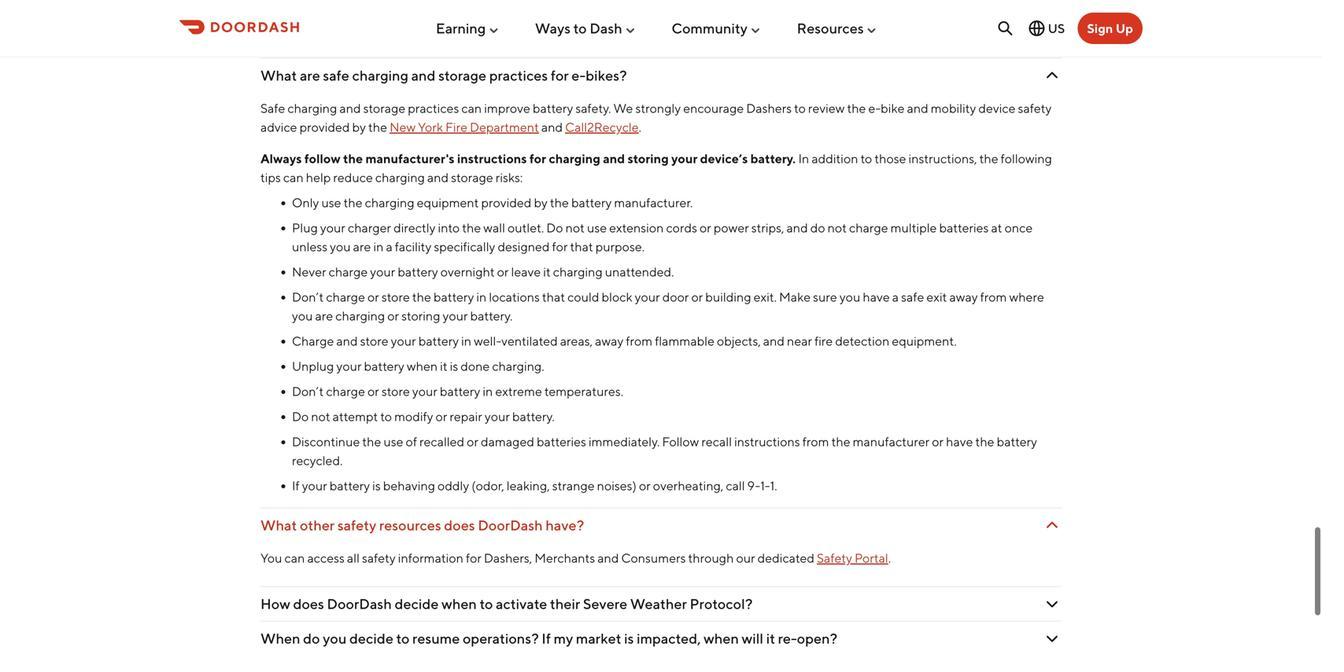 Task type: vqa. For each thing, say whether or not it's contained in the screenshot.
Never charge your battery overnight or leave it charging unattended. on the top of page
yes



Task type: describe. For each thing, give the bounding box(es) containing it.
up
[[1116, 21, 1133, 36]]

addition
[[812, 151, 858, 166]]

1 horizontal spatial help
[[482, 3, 507, 18]]

our inside . our 24/7 support team will be happy to assist you with any non-emergency issues.
[[1026, 3, 1048, 18]]

information
[[398, 551, 464, 566]]

globe line image
[[1028, 19, 1046, 38]]

to inside safe charging and storage practices can improve battery safety. we strongly encourage dashers to review the e-bike and mobility device safety advice provided by the
[[794, 101, 806, 116]]

1 horizontal spatial practices
[[489, 67, 548, 84]]

when
[[261, 630, 300, 647]]

we
[[614, 101, 633, 116]]

strange
[[552, 479, 595, 494]]

us
[[1048, 21, 1065, 36]]

0 horizontal spatial all
[[347, 551, 360, 566]]

when do you decide to resume operations? if my market is impacted, when will it re-open?
[[261, 630, 838, 647]]

non-
[[564, 22, 591, 37]]

1 horizontal spatial does
[[444, 517, 475, 534]]

and right bike
[[907, 101, 929, 116]]

safe charging and storage practices can improve battery safety. we strongly encourage dashers to review the e-bike and mobility device safety advice provided by the
[[261, 101, 1052, 135]]

1 horizontal spatial doordash
[[478, 517, 543, 534]]

don't for don't charge or store your battery in extreme temperatures.
[[292, 384, 324, 399]]

0 horizontal spatial use
[[321, 195, 341, 210]]

safety up access
[[338, 517, 376, 534]]

related
[[575, 3, 615, 18]]

to inside in addition to those instructions, the following tips can help reduce charging and storage risks:
[[861, 151, 872, 166]]

can inside in addition to those instructions, the following tips can help reduce charging and storage risks:
[[283, 170, 304, 185]]

or left leave
[[497, 264, 509, 279]]

reduce
[[333, 170, 373, 185]]

if your battery is behaving oddly (odor, leaking, strange noises) or overheating, call 9-1-1.
[[292, 479, 777, 494]]

never charge your battery overnight or leave it charging unattended.
[[292, 264, 674, 279]]

discontinue the use of recalled or damaged batteries immediately. follow recall instructions from the manufacturer or have the battery recycled.
[[292, 434, 1037, 468]]

1 vertical spatial away
[[595, 334, 624, 349]]

1 horizontal spatial be
[[418, 3, 432, 18]]

and inside "plug your charger directly into the wall outlet. do not use extension cords or power strips, and do not charge multiple batteries at once unless you are in a facility specifically designed for that purpose."
[[787, 220, 808, 235]]

charging up could
[[553, 264, 603, 279]]

safe inside don't charge or store the battery in locations that could block your door or building exit. make sure you have a safe exit away from where you are charging or storing your battery.
[[901, 290, 924, 305]]

charge and store your battery in well-ventilated areas, away from flammable objects, and near fire detection equipment.
[[292, 334, 957, 349]]

charge inside "plug your charger directly into the wall outlet. do not use extension cords or power strips, and do not charge multiple batteries at once unless you are in a facility specifically designed for that purpose."
[[849, 220, 888, 235]]

incidents
[[617, 3, 669, 18]]

or down repair in the bottom of the page
[[467, 434, 479, 449]]

leave
[[511, 264, 541, 279]]

any
[[541, 22, 561, 37]]

and down the 'call2recycle'
[[603, 151, 625, 166]]

always follow the manufacturer's instructions for charging and storing your device's battery.
[[261, 151, 798, 166]]

charging inside safe charging and storage practices can improve battery safety. we strongly encourage dashers to review the e-bike and mobility device safety advice provided by the
[[288, 101, 337, 116]]

or inside "plug your charger directly into the wall outlet. do not use extension cords or power strips, and do not charge multiple batteries at once unless you are in a facility specifically designed for that purpose."
[[700, 220, 711, 235]]

or right the 'incidents'
[[671, 3, 683, 18]]

contact
[[870, 3, 913, 18]]

could
[[568, 290, 599, 305]]

damaged
[[481, 434, 534, 449]]

decide for when
[[395, 596, 439, 613]]

and inside in addition to those instructions, the following tips can help reduce charging and storage risks:
[[427, 170, 449, 185]]

in left the well-
[[461, 334, 472, 349]]

sure
[[813, 290, 837, 305]]

you inside . our 24/7 support team will be happy to assist you with any non-emergency issues.
[[492, 22, 512, 37]]

used
[[435, 3, 462, 18]]

severe
[[583, 596, 627, 613]]

oddly
[[438, 479, 469, 494]]

use inside "plug your charger directly into the wall outlet. do not use extension cords or power strips, and do not charge multiple batteries at once unless you are in a facility specifically designed for that purpose."
[[587, 220, 607, 235]]

you
[[261, 551, 282, 566]]

your right unplug
[[336, 359, 362, 374]]

0 vertical spatial safe
[[323, 67, 349, 84]]

should
[[351, 3, 389, 18]]

at
[[991, 220, 1002, 235]]

1.
[[770, 479, 777, 494]]

in inside "plug your charger directly into the wall outlet. do not use extension cords or power strips, and do not charge multiple batteries at once unless you are in a facility specifically designed for that purpose."
[[373, 239, 384, 254]]

0 vertical spatial battery.
[[751, 151, 796, 166]]

team
[[337, 22, 368, 37]]

fire
[[815, 334, 833, 349]]

0 horizontal spatial from
[[626, 334, 653, 349]]

your up 'unplug your battery when it is done charging.'
[[391, 334, 416, 349]]

unplug
[[292, 359, 334, 374]]

practices inside safe charging and storage practices can improve battery safety. we strongly encourage dashers to review the e-bike and mobility device safety advice provided by the
[[408, 101, 459, 116]]

dedicated
[[758, 551, 815, 566]]

2 horizontal spatial it
[[766, 630, 775, 647]]

your down overnight
[[443, 309, 468, 324]]

you right when
[[323, 630, 347, 647]]

for up assist
[[464, 3, 480, 18]]

1 vertical spatial provided
[[481, 195, 532, 210]]

1 vertical spatial will
[[742, 630, 764, 647]]

unattended.
[[605, 264, 674, 279]]

0 horizontal spatial do
[[303, 630, 320, 647]]

charging.
[[492, 359, 544, 374]]

batteries inside discontinue the use of recalled or damaged batteries immediately. follow recall instructions from the manufacturer or have the battery recycled.
[[537, 434, 586, 449]]

1 horizontal spatial is
[[450, 359, 458, 374]]

1 vertical spatial store
[[360, 334, 389, 349]]

and right 'charge'
[[336, 334, 358, 349]]

don't charge or store your battery in extreme temperatures.
[[292, 384, 623, 399]]

call
[[726, 479, 745, 494]]

or right door
[[691, 290, 703, 305]]

resume
[[412, 630, 460, 647]]

emergency
[[591, 22, 654, 37]]

call2recycle link
[[565, 120, 639, 135]]

safety down resources
[[362, 551, 396, 566]]

of
[[406, 434, 417, 449]]

cords
[[666, 220, 697, 235]]

(odor,
[[472, 479, 504, 494]]

how
[[261, 596, 290, 613]]

areas,
[[560, 334, 593, 349]]

safe
[[261, 101, 285, 116]]

specifically
[[434, 239, 495, 254]]

for down new york fire department and call2recycle .
[[530, 151, 546, 166]]

0 vertical spatial it
[[543, 264, 551, 279]]

impacted,
[[637, 630, 701, 647]]

your inside "plug your charger directly into the wall outlet. do not use extension cords or power strips, and do not charge multiple batteries at once unless you are in a facility specifically designed for that purpose."
[[320, 220, 345, 235]]

door
[[662, 290, 689, 305]]

store for your
[[382, 384, 410, 399]]

in down done
[[483, 384, 493, 399]]

call2recycle
[[565, 120, 639, 135]]

what for what are safe charging and storage practices for e-bikes?
[[261, 67, 297, 84]]

how does doordash decide when to activate their severe weather protocol?
[[261, 596, 753, 613]]

in addition to those instructions, the following tips can help reduce charging and storage risks:
[[261, 151, 1052, 185]]

for inside "plug your charger directly into the wall outlet. do not use extension cords or power strips, and do not charge multiple batteries at once unless you are in a facility specifically designed for that purpose."
[[552, 239, 568, 254]]

community
[[672, 20, 748, 37]]

new york fire department link
[[390, 120, 539, 135]]

or up 'unplug your battery when it is done charging.'
[[387, 309, 399, 324]]

are inside "plug your charger directly into the wall outlet. do not use extension cords or power strips, and do not charge multiple batteries at once unless you are in a facility specifically designed for that purpose."
[[353, 239, 371, 254]]

and right merchants
[[598, 551, 619, 566]]

the inside in addition to those instructions, the following tips can help reduce charging and storage risks:
[[980, 151, 998, 166]]

unplug your battery when it is done charging.
[[292, 359, 544, 374]]

for
[[724, 3, 742, 18]]

or up 'attempt'
[[368, 384, 379, 399]]

recalled
[[420, 434, 464, 449]]

safety up support
[[285, 3, 319, 18]]

and left near
[[763, 334, 785, 349]]

1 horizontal spatial by
[[534, 195, 548, 210]]

or right manufacturer
[[932, 434, 944, 449]]

0 vertical spatial issues.
[[685, 3, 721, 18]]

well-
[[474, 334, 501, 349]]

operations?
[[463, 630, 539, 647]]

or down charger
[[368, 290, 379, 305]]

tools
[[321, 3, 349, 18]]

or right noises)
[[639, 479, 651, 494]]

multiple
[[891, 220, 937, 235]]

and up follow
[[340, 101, 361, 116]]

risks:
[[496, 170, 523, 185]]

0 horizontal spatial do
[[292, 409, 309, 424]]

immediately.
[[589, 434, 660, 449]]

1 vertical spatial does
[[293, 596, 324, 613]]

0 vertical spatial are
[[300, 67, 320, 84]]

your down unattended. at the top of the page
[[635, 290, 660, 305]]

0 horizontal spatial instructions
[[457, 151, 527, 166]]

9-
[[747, 479, 760, 494]]

in
[[798, 151, 809, 166]]

1 vertical spatial other
[[300, 517, 335, 534]]

0 horizontal spatial e-
[[572, 67, 586, 84]]

device
[[979, 101, 1016, 116]]

charging up charger
[[365, 195, 414, 210]]

batteries inside "plug your charger directly into the wall outlet. do not use extension cords or power strips, and do not charge multiple batteries at once unless you are in a facility specifically designed for that purpose."
[[939, 220, 989, 235]]

device's
[[700, 151, 748, 166]]

2 horizontal spatial not
[[828, 220, 847, 235]]

manufacturer
[[853, 434, 930, 449]]

charge for don't charge or store the battery in locations that could block your door or building exit. make sure you have a safe exit away from where you are charging or storing your battery.
[[326, 290, 365, 305]]

a inside "plug your charger directly into the wall outlet. do not use extension cords or power strips, and do not charge multiple batteries at once unless you are in a facility specifically designed for that purpose."
[[386, 239, 393, 254]]

bike
[[881, 101, 905, 116]]

2 horizontal spatial is
[[624, 630, 634, 647]]

0 vertical spatial storage
[[438, 67, 486, 84]]

those
[[875, 151, 906, 166]]

0 horizontal spatial if
[[292, 479, 300, 494]]

2 vertical spatial battery.
[[512, 409, 555, 424]]

for left bikes?
[[551, 67, 569, 84]]

your down recycled.
[[302, 479, 327, 494]]

follow
[[304, 151, 341, 166]]

your down the facility
[[370, 264, 395, 279]]

1 horizontal spatial all
[[745, 3, 757, 18]]

can inside safe charging and storage practices can improve battery safety. we strongly encourage dashers to review the e-bike and mobility device safety advice provided by the
[[462, 101, 482, 116]]

1 horizontal spatial storing
[[628, 151, 669, 166]]

do not attempt to modify or repair your battery.
[[292, 409, 555, 424]]

extreme
[[495, 384, 542, 399]]

1 horizontal spatial other
[[760, 3, 790, 18]]

support
[[289, 22, 335, 37]]

purpose.
[[596, 239, 645, 254]]

1 horizontal spatial not
[[566, 220, 585, 235]]

charging down call2recycle link at left top
[[549, 151, 600, 166]]

24/7
[[261, 22, 287, 37]]

instructions,
[[909, 151, 977, 166]]

for left dashers,
[[466, 551, 482, 566]]

0 horizontal spatial .
[[639, 120, 641, 135]]

your up do not attempt to modify or repair your battery.
[[412, 384, 438, 399]]

what for what other safety resources does doordash have?
[[261, 517, 297, 534]]

a inside don't charge or store the battery in locations that could block your door or building exit. make sure you have a safe exit away from where you are charging or storing your battery.
[[892, 290, 899, 305]]

charging down team
[[352, 67, 409, 84]]

my
[[554, 630, 573, 647]]

temperatures.
[[545, 384, 623, 399]]

1 vertical spatial when
[[442, 596, 477, 613]]

to down 'our safety tools should only be used for help with safety-related incidents or issues. for all other issues, please contact'
[[574, 20, 587, 37]]

plug
[[292, 220, 318, 235]]



Task type: locate. For each thing, give the bounding box(es) containing it.
practices up improve
[[489, 67, 548, 84]]

0 vertical spatial practices
[[489, 67, 548, 84]]

1 vertical spatial storing
[[401, 309, 440, 324]]

issues,
[[793, 3, 829, 18]]

the inside don't charge or store the battery in locations that could block your door or building exit. make sure you have a safe exit away from where you are charging or storing your battery.
[[412, 290, 431, 305]]

1 horizontal spatial a
[[892, 290, 899, 305]]

charging inside don't charge or store the battery in locations that could block your door or building exit. make sure you have a safe exit away from where you are charging or storing your battery.
[[336, 309, 385, 324]]

1 vertical spatial e-
[[869, 101, 881, 116]]

use right only
[[321, 195, 341, 210]]

and up equipment
[[427, 170, 449, 185]]

instructions up "1-" on the right
[[734, 434, 800, 449]]

2 what from the top
[[261, 517, 297, 534]]

are down support
[[300, 67, 320, 84]]

bikes?
[[586, 67, 627, 84]]

will down should
[[370, 22, 388, 37]]

1 vertical spatial decide
[[349, 630, 393, 647]]

storage up the only use the charging equipment provided by the battery manufacturer.
[[451, 170, 493, 185]]

from
[[980, 290, 1007, 305], [626, 334, 653, 349], [803, 434, 829, 449]]

can
[[462, 101, 482, 116], [283, 170, 304, 185], [285, 551, 305, 566]]

manufacturer's
[[366, 151, 455, 166]]

provided down risks:
[[481, 195, 532, 210]]

that inside "plug your charger directly into the wall outlet. do not use extension cords or power strips, and do not charge multiple batteries at once unless you are in a facility specifically designed for that purpose."
[[570, 239, 593, 254]]

in down charger
[[373, 239, 384, 254]]

that left could
[[542, 290, 565, 305]]

1 horizontal spatial use
[[384, 434, 403, 449]]

for right designed
[[552, 239, 568, 254]]

practices up york
[[408, 101, 459, 116]]

outlet.
[[508, 220, 544, 235]]

1 vertical spatial help
[[306, 170, 331, 185]]

attempt
[[333, 409, 378, 424]]

portal
[[855, 551, 888, 566]]

department
[[470, 120, 539, 135]]

from inside don't charge or store the battery in locations that could block your door or building exit. make sure you have a safe exit away from where you are charging or storing your battery.
[[980, 290, 1007, 305]]

with inside . our 24/7 support team will be happy to assist you with any non-emergency issues.
[[515, 22, 539, 37]]

0 vertical spatial from
[[980, 290, 1007, 305]]

by left new
[[352, 120, 366, 135]]

0 horizontal spatial help
[[306, 170, 331, 185]]

be inside . our 24/7 support team will be happy to assist you with any non-emergency issues.
[[391, 22, 405, 37]]

0 horizontal spatial doordash
[[327, 596, 392, 613]]

battery inside don't charge or store the battery in locations that could block your door or building exit. make sure you have a safe exit away from where you are charging or storing your battery.
[[434, 290, 474, 305]]

1 vertical spatial instructions
[[734, 434, 800, 449]]

advice
[[261, 120, 297, 135]]

with left safety-
[[510, 3, 534, 18]]

safety portal link
[[817, 551, 888, 566]]

from down don't charge or store the battery in locations that could block your door or building exit. make sure you have a safe exit away from where you are charging or storing your battery.
[[626, 334, 653, 349]]

you inside "plug your charger directly into the wall outlet. do not use extension cords or power strips, and do not charge multiple batteries at once unless you are in a facility specifically designed for that purpose."
[[330, 239, 351, 254]]

0 horizontal spatial have
[[863, 290, 890, 305]]

charging down manufacturer's
[[375, 170, 425, 185]]

are inside don't charge or store the battery in locations that could block your door or building exit. make sure you have a safe exit away from where you are charging or storing your battery.
[[315, 309, 333, 324]]

use up purpose.
[[587, 220, 607, 235]]

1 horizontal spatial will
[[742, 630, 764, 647]]

0 vertical spatial if
[[292, 479, 300, 494]]

storing down safe charging and storage practices can improve battery safety. we strongly encourage dashers to review the e-bike and mobility device safety advice provided by the
[[628, 151, 669, 166]]

other up access
[[300, 517, 335, 534]]

1 what from the top
[[261, 67, 297, 84]]

2 our from the left
[[1026, 3, 1048, 18]]

other
[[760, 3, 790, 18], [300, 517, 335, 534]]

decide for to
[[349, 630, 393, 647]]

use
[[321, 195, 341, 210], [587, 220, 607, 235], [384, 434, 403, 449]]

1 horizontal spatial decide
[[395, 596, 439, 613]]

a left exit
[[892, 290, 899, 305]]

1 horizontal spatial .
[[888, 551, 891, 566]]

2 vertical spatial .
[[888, 551, 891, 566]]

you right "sure"
[[840, 290, 861, 305]]

safe down team
[[323, 67, 349, 84]]

dash
[[590, 20, 622, 37]]

equipment
[[417, 195, 479, 210]]

0 horizontal spatial when
[[407, 359, 438, 374]]

store for the
[[382, 290, 410, 305]]

manufacturer.
[[614, 195, 693, 210]]

all
[[745, 3, 757, 18], [347, 551, 360, 566]]

don't down the never
[[292, 290, 324, 305]]

doordash
[[478, 517, 543, 534], [327, 596, 392, 613]]

dashers
[[746, 101, 792, 116]]

0 vertical spatial have
[[863, 290, 890, 305]]

you right unless
[[330, 239, 351, 254]]

chevron down image
[[1043, 595, 1062, 614]]

only
[[292, 195, 319, 210]]

1 horizontal spatial do
[[546, 220, 563, 235]]

our up "24/7"
[[261, 3, 283, 18]]

and down happy
[[411, 67, 436, 84]]

do up discontinue
[[292, 409, 309, 424]]

0 horizontal spatial practices
[[408, 101, 459, 116]]

to left the review
[[794, 101, 806, 116]]

not up discontinue
[[311, 409, 330, 424]]

exit.
[[754, 290, 777, 305]]

1 horizontal spatial provided
[[481, 195, 532, 210]]

to left resume
[[396, 630, 410, 647]]

away inside don't charge or store the battery in locations that could block your door or building exit. make sure you have a safe exit away from where you are charging or storing your battery.
[[950, 290, 978, 305]]

0 vertical spatial away
[[950, 290, 978, 305]]

1 vertical spatial all
[[347, 551, 360, 566]]

into
[[438, 220, 460, 235]]

safety.
[[576, 101, 611, 116]]

merchants
[[535, 551, 595, 566]]

are down charger
[[353, 239, 371, 254]]

tips
[[261, 170, 281, 185]]

earning link
[[436, 13, 500, 43]]

2 horizontal spatial .
[[1021, 3, 1023, 18]]

it right leave
[[543, 264, 551, 279]]

in down never charge your battery overnight or leave it charging unattended. at the top of page
[[476, 290, 487, 305]]

new york fire department and call2recycle .
[[390, 120, 641, 135]]

1 don't from the top
[[292, 290, 324, 305]]

0 vertical spatial does
[[444, 517, 475, 534]]

0 horizontal spatial safe
[[323, 67, 349, 84]]

1 vertical spatial battery.
[[470, 309, 513, 324]]

0 horizontal spatial not
[[311, 409, 330, 424]]

your up damaged
[[485, 409, 510, 424]]

weather
[[630, 596, 687, 613]]

if down recycled.
[[292, 479, 300, 494]]

0 vertical spatial doordash
[[478, 517, 543, 534]]

0 vertical spatial storing
[[628, 151, 669, 166]]

you up 'charge'
[[292, 309, 313, 324]]

0 vertical spatial with
[[510, 3, 534, 18]]

do inside "plug your charger directly into the wall outlet. do not use extension cords or power strips, and do not charge multiple batteries at once unless you are in a facility specifically designed for that purpose."
[[810, 220, 825, 235]]

1 our from the left
[[261, 3, 283, 18]]

1 vertical spatial use
[[587, 220, 607, 235]]

charging
[[352, 67, 409, 84], [288, 101, 337, 116], [549, 151, 600, 166], [375, 170, 425, 185], [365, 195, 414, 210], [553, 264, 603, 279], [336, 309, 385, 324]]

storing inside don't charge or store the battery in locations that could block your door or building exit. make sure you have a safe exit away from where you are charging or storing your battery.
[[401, 309, 440, 324]]

what up safe
[[261, 67, 297, 84]]

by up the outlet.
[[534, 195, 548, 210]]

a left the facility
[[386, 239, 393, 254]]

storage inside safe charging and storage practices can improve battery safety. we strongly encourage dashers to review the e-bike and mobility device safety advice provided by the
[[363, 101, 406, 116]]

is right market in the left of the page
[[624, 630, 634, 647]]

battery. left 'in' at the right top
[[751, 151, 796, 166]]

1 chevron down image from the top
[[1043, 66, 1062, 85]]

1 horizontal spatial instructions
[[734, 434, 800, 449]]

be up happy
[[418, 3, 432, 18]]

following
[[1001, 151, 1052, 166]]

or left repair in the bottom of the page
[[436, 409, 447, 424]]

charge
[[292, 334, 334, 349]]

have inside discontinue the use of recalled or damaged batteries immediately. follow recall instructions from the manufacturer or have the battery recycled.
[[946, 434, 973, 449]]

to left those
[[861, 151, 872, 166]]

chevron down image for market
[[1043, 630, 1062, 649]]

strips,
[[751, 220, 784, 235]]

0 horizontal spatial away
[[595, 334, 624, 349]]

flammable
[[655, 334, 715, 349]]

do inside "plug your charger directly into the wall outlet. do not use extension cords or power strips, and do not charge multiple batteries at once unless you are in a facility specifically designed for that purpose."
[[546, 220, 563, 235]]

please
[[831, 3, 868, 18]]

1 vertical spatial doordash
[[327, 596, 392, 613]]

chevron down image
[[1043, 66, 1062, 85], [1043, 516, 1062, 535], [1043, 630, 1062, 649]]

1 vertical spatial what
[[261, 517, 297, 534]]

1 horizontal spatial safe
[[901, 290, 924, 305]]

provided inside safe charging and storage practices can improve battery safety. we strongly encourage dashers to review the e-bike and mobility device safety advice provided by the
[[300, 120, 350, 135]]

away right exit
[[950, 290, 978, 305]]

block
[[602, 290, 633, 305]]

0 vertical spatial a
[[386, 239, 393, 254]]

help up assist
[[482, 3, 507, 18]]

follow
[[662, 434, 699, 449]]

1 vertical spatial don't
[[292, 384, 324, 399]]

1 vertical spatial if
[[542, 630, 551, 647]]

0 horizontal spatial other
[[300, 517, 335, 534]]

safety inside safe charging and storage practices can improve battery safety. we strongly encourage dashers to review the e-bike and mobility device safety advice provided by the
[[1018, 101, 1052, 116]]

0 horizontal spatial batteries
[[537, 434, 586, 449]]

0 horizontal spatial it
[[440, 359, 448, 374]]

only
[[391, 3, 415, 18]]

that
[[570, 239, 593, 254], [542, 290, 565, 305]]

1 horizontal spatial when
[[442, 596, 477, 613]]

to left activate
[[480, 596, 493, 613]]

0 vertical spatial e-
[[572, 67, 586, 84]]

recycled.
[[292, 453, 343, 468]]

store down the facility
[[382, 290, 410, 305]]

battery. inside don't charge or store the battery in locations that could block your door or building exit. make sure you have a safe exit away from where you are charging or storing your battery.
[[470, 309, 513, 324]]

make
[[779, 290, 811, 305]]

overheating,
[[653, 479, 724, 494]]

store inside don't charge or store the battery in locations that could block your door or building exit. make sure you have a safe exit away from where you are charging or storing your battery.
[[382, 290, 410, 305]]

where
[[1009, 290, 1044, 305]]

1 horizontal spatial it
[[543, 264, 551, 279]]

1 vertical spatial do
[[292, 409, 309, 424]]

dashers,
[[484, 551, 532, 566]]

if
[[292, 479, 300, 494], [542, 630, 551, 647]]

ventilated
[[501, 334, 558, 349]]

all right for in the right of the page
[[745, 3, 757, 18]]

not right the outlet.
[[566, 220, 585, 235]]

batteries left the at
[[939, 220, 989, 235]]

0 vertical spatial that
[[570, 239, 593, 254]]

2 vertical spatial when
[[704, 630, 739, 647]]

battery. down the extreme
[[512, 409, 555, 424]]

0 horizontal spatial will
[[370, 22, 388, 37]]

charging inside in addition to those instructions, the following tips can help reduce charging and storage risks:
[[375, 170, 425, 185]]

help down follow
[[306, 170, 331, 185]]

fire
[[446, 120, 467, 135]]

e- right the review
[[869, 101, 881, 116]]

0 vertical spatial can
[[462, 101, 482, 116]]

1 horizontal spatial batteries
[[939, 220, 989, 235]]

0 vertical spatial instructions
[[457, 151, 527, 166]]

are up 'charge'
[[315, 309, 333, 324]]

2 don't from the top
[[292, 384, 324, 399]]

issues. inside . our 24/7 support team will be happy to assist you with any non-emergency issues.
[[657, 22, 693, 37]]

facility
[[395, 239, 432, 254]]

activate
[[496, 596, 547, 613]]

your left the device's
[[671, 151, 698, 166]]

issues. down the 'incidents'
[[657, 22, 693, 37]]

1 vertical spatial is
[[372, 479, 381, 494]]

0 horizontal spatial our
[[261, 3, 283, 18]]

help inside in addition to those instructions, the following tips can help reduce charging and storage risks:
[[306, 170, 331, 185]]

decide left resume
[[349, 630, 393, 647]]

0 vertical spatial all
[[745, 3, 757, 18]]

2 vertical spatial chevron down image
[[1043, 630, 1062, 649]]

it up don't charge or store your battery in extreme temperatures.
[[440, 359, 448, 374]]

have inside don't charge or store the battery in locations that could block your door or building exit. make sure you have a safe exit away from where you are charging or storing your battery.
[[863, 290, 890, 305]]

e- inside safe charging and storage practices can improve battery safety. we strongly encourage dashers to review the e-bike and mobility device safety advice provided by the
[[869, 101, 881, 116]]

done
[[461, 359, 490, 374]]

re-
[[778, 630, 797, 647]]

battery inside safe charging and storage practices can improve battery safety. we strongly encourage dashers to review the e-bike and mobility device safety advice provided by the
[[533, 101, 573, 116]]

charge up 'attempt'
[[326, 384, 365, 399]]

0 vertical spatial when
[[407, 359, 438, 374]]

e-
[[572, 67, 586, 84], [869, 101, 881, 116]]

noises)
[[597, 479, 637, 494]]

use inside discontinue the use of recalled or damaged batteries immediately. follow recall instructions from the manufacturer or have the battery recycled.
[[384, 434, 403, 449]]

0 vertical spatial be
[[418, 3, 432, 18]]

access
[[307, 551, 345, 566]]

1 vertical spatial are
[[353, 239, 371, 254]]

does right how
[[293, 596, 324, 613]]

detection
[[835, 334, 890, 349]]

1 horizontal spatial our
[[1026, 3, 1048, 18]]

0 vertical spatial do
[[546, 220, 563, 235]]

battery inside discontinue the use of recalled or damaged batteries immediately. follow recall instructions from the manufacturer or have the battery recycled.
[[997, 434, 1037, 449]]

0 vertical spatial use
[[321, 195, 341, 210]]

will inside . our 24/7 support team will be happy to assist you with any non-emergency issues.
[[370, 22, 388, 37]]

don't for don't charge or store the battery in locations that could block your door or building exit. make sure you have a safe exit away from where you are charging or storing your battery.
[[292, 290, 324, 305]]

battery. up the well-
[[470, 309, 513, 324]]

and up always follow the manufacturer's instructions for charging and storing your device's battery.
[[541, 120, 563, 135]]

1 vertical spatial batteries
[[537, 434, 586, 449]]

ways to dash link
[[535, 13, 637, 43]]

batteries up strange
[[537, 434, 586, 449]]

other left issues,
[[760, 3, 790, 18]]

safety-
[[536, 3, 575, 18]]

0 vertical spatial other
[[760, 3, 790, 18]]

with
[[510, 3, 534, 18], [515, 22, 539, 37]]

do
[[546, 220, 563, 235], [292, 409, 309, 424]]

0 horizontal spatial does
[[293, 596, 324, 613]]

instructions inside discontinue the use of recalled or damaged batteries immediately. follow recall instructions from the manufacturer or have the battery recycled.
[[734, 434, 800, 449]]

charge for don't charge or store your battery in extreme temperatures.
[[326, 384, 365, 399]]

store up modify
[[382, 384, 410, 399]]

do right when
[[303, 630, 320, 647]]

encourage
[[683, 101, 744, 116]]

away
[[950, 290, 978, 305], [595, 334, 624, 349]]

in
[[373, 239, 384, 254], [476, 290, 487, 305], [461, 334, 472, 349], [483, 384, 493, 399]]

ways to dash
[[535, 20, 622, 37]]

0 horizontal spatial by
[[352, 120, 366, 135]]

is
[[450, 359, 458, 374], [372, 479, 381, 494], [624, 630, 634, 647]]

1 horizontal spatial away
[[950, 290, 978, 305]]

by inside safe charging and storage practices can improve battery safety. we strongly encourage dashers to review the e-bike and mobility device safety advice provided by the
[[352, 120, 366, 135]]

the inside "plug your charger directly into the wall outlet. do not use extension cords or power strips, and do not charge multiple batteries at once unless you are in a facility specifically designed for that purpose."
[[462, 220, 481, 235]]

repair
[[450, 409, 482, 424]]

2 vertical spatial use
[[384, 434, 403, 449]]

1 vertical spatial practices
[[408, 101, 459, 116]]

what
[[261, 67, 297, 84], [261, 517, 297, 534]]

2 vertical spatial from
[[803, 434, 829, 449]]

2 horizontal spatial from
[[980, 290, 1007, 305]]

from inside discontinue the use of recalled or damaged batteries immediately. follow recall instructions from the manufacturer or have the battery recycled.
[[803, 434, 829, 449]]

when down protocol?
[[704, 630, 739, 647]]

0 vertical spatial do
[[810, 220, 825, 235]]

storing up 'unplug your battery when it is done charging.'
[[401, 309, 440, 324]]

that inside don't charge or store the battery in locations that could block your door or building exit. make sure you have a safe exit away from where you are charging or storing your battery.
[[542, 290, 565, 305]]

practices
[[489, 67, 548, 84], [408, 101, 459, 116]]

safety
[[817, 551, 852, 566]]

what other safety resources does doordash have?
[[261, 517, 584, 534]]

3 chevron down image from the top
[[1043, 630, 1062, 649]]

ways
[[535, 20, 571, 37]]

charge down the never
[[326, 290, 365, 305]]

happy
[[408, 22, 443, 37]]

don't down unplug
[[292, 384, 324, 399]]

1 vertical spatial that
[[542, 290, 565, 305]]

discontinue
[[292, 434, 360, 449]]

chevron down image for bikes?
[[1043, 66, 1062, 85]]

you can access all safety information for dashers, merchants and consumers through our dedicated safety portal .
[[261, 551, 891, 566]]

don't inside don't charge or store the battery in locations that could block your door or building exit. make sure you have a safe exit away from where you are charging or storing your battery.
[[292, 290, 324, 305]]

2 chevron down image from the top
[[1043, 516, 1062, 535]]

in inside don't charge or store the battery in locations that could block your door or building exit. make sure you have a safe exit away from where you are charging or storing your battery.
[[476, 290, 487, 305]]

1 vertical spatial issues.
[[657, 22, 693, 37]]

is left done
[[450, 359, 458, 374]]

overnight
[[441, 264, 495, 279]]

2 vertical spatial can
[[285, 551, 305, 566]]

storage down earning
[[438, 67, 486, 84]]

review
[[808, 101, 845, 116]]

0 vertical spatial store
[[382, 290, 410, 305]]

1 vertical spatial .
[[639, 120, 641, 135]]

unless
[[292, 239, 328, 254]]

charge left multiple
[[849, 220, 888, 235]]

1 vertical spatial a
[[892, 290, 899, 305]]

from left manufacturer
[[803, 434, 829, 449]]

sign
[[1087, 21, 1113, 36]]

to inside . our 24/7 support team will be happy to assist you with any non-emergency issues.
[[445, 22, 457, 37]]

0 horizontal spatial a
[[386, 239, 393, 254]]

can up new york fire department 'link'
[[462, 101, 482, 116]]

have right manufacturer
[[946, 434, 973, 449]]

charge for never charge your battery overnight or leave it charging unattended.
[[329, 264, 368, 279]]

charge right the never
[[329, 264, 368, 279]]

charge inside don't charge or store the battery in locations that could block your door or building exit. make sure you have a safe exit away from where you are charging or storing your battery.
[[326, 290, 365, 305]]

1 horizontal spatial if
[[542, 630, 551, 647]]

extension
[[609, 220, 664, 235]]

1 vertical spatial it
[[440, 359, 448, 374]]

to left modify
[[380, 409, 392, 424]]

2 vertical spatial are
[[315, 309, 333, 324]]

decide
[[395, 596, 439, 613], [349, 630, 393, 647]]

0 vertical spatial don't
[[292, 290, 324, 305]]

mobility
[[931, 101, 976, 116]]

storage up new
[[363, 101, 406, 116]]

. inside . our 24/7 support team will be happy to assist you with any non-emergency issues.
[[1021, 3, 1023, 18]]

power
[[714, 220, 749, 235]]

when up resume
[[442, 596, 477, 613]]

provided up follow
[[300, 120, 350, 135]]

storage inside in addition to those instructions, the following tips can help reduce charging and storage risks:
[[451, 170, 493, 185]]



